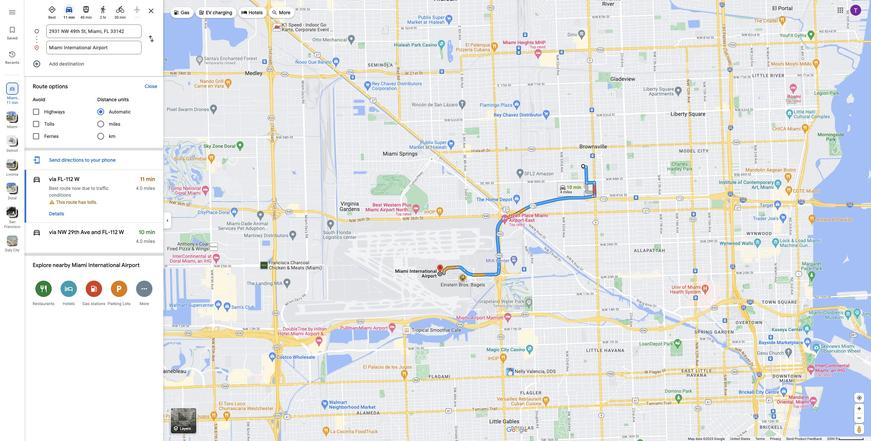Task type: vqa. For each thing, say whether or not it's contained in the screenshot.
first The Via from the top of the the Directions main content
yes



Task type: describe. For each thing, give the bounding box(es) containing it.
10
[[139, 229, 145, 236]]

route for has
[[66, 200, 77, 205]]

feedback
[[807, 438, 822, 441]]

terms
[[755, 438, 765, 441]]

none radio inside google maps element
[[130, 3, 144, 17]]

gas inside button
[[82, 302, 90, 307]]

best for best route now due to traffic conditions
[[49, 186, 59, 191]]

parking lots
[[108, 302, 131, 307]]

10 min 4.0 miles
[[136, 229, 155, 244]]

privacy button
[[770, 437, 781, 442]]

via fl-112 w
[[49, 176, 79, 183]]

units
[[118, 97, 129, 103]]

to inside best route now due to traffic conditions
[[91, 186, 95, 191]]

best travel modes image
[[48, 5, 56, 14]]

reverse starting point and destination image
[[147, 35, 155, 43]]

miles for 10
[[144, 239, 155, 244]]

2 for doral
[[12, 187, 14, 192]]

 hotels
[[241, 9, 263, 16]]

Starting point 2931 NW 49th St, Miami, FL 33142 field
[[49, 27, 139, 35]]

send directions to your phone
[[49, 157, 116, 163]]

distance units option group
[[97, 94, 155, 143]]

terms button
[[755, 437, 765, 442]]

©2023
[[703, 438, 713, 441]]

to inside button
[[85, 157, 89, 163]]

lots
[[123, 302, 131, 307]]

show your location image
[[856, 395, 863, 402]]

distance
[[97, 97, 117, 103]]

min inside  list
[[12, 101, 18, 105]]

2 inside radio
[[100, 15, 102, 20]]

5
[[12, 116, 14, 120]]

route for now
[[60, 186, 71, 191]]

min inside 11 min 4.0 miles
[[146, 176, 155, 183]]

zoom out image
[[857, 416, 862, 421]]

add
[[49, 61, 58, 67]]

miles for 11
[[144, 186, 155, 191]]

options
[[49, 83, 68, 90]]

show street view coverage image
[[854, 425, 864, 435]]


[[241, 9, 247, 16]]

avoid highways
[[33, 97, 65, 115]]

this route has tolls.
[[56, 200, 97, 205]]

add destination button
[[24, 57, 163, 71]]

 for via nw 29th ave and fl-112 w
[[33, 228, 41, 238]]

Destination Miami International Airport field
[[49, 44, 139, 52]]

via for via fl-112 w
[[49, 176, 56, 183]]

recents
[[5, 60, 19, 65]]

hotels inside  hotels
[[249, 10, 263, 16]]


[[173, 9, 179, 16]]

airport
[[121, 262, 140, 269]]

explore nearby miami international airport
[[33, 262, 140, 269]]

11 min inside radio
[[63, 15, 75, 20]]

city
[[13, 248, 19, 253]]

saved
[[7, 36, 18, 40]]

11 inside 11 min 4.0 miles
[[140, 176, 145, 183]]

details
[[49, 211, 64, 217]]

29th
[[68, 229, 79, 236]]

footer inside google maps element
[[688, 437, 827, 442]]

product
[[795, 438, 807, 441]]

send for send product feedback
[[786, 438, 794, 441]]

now
[[72, 186, 81, 191]]

international
[[88, 262, 120, 269]]

4 places element
[[7, 210, 14, 216]]

detroit
[[7, 149, 18, 153]]

united states
[[730, 438, 750, 441]]

due
[[82, 186, 90, 191]]

add destination
[[49, 61, 84, 67]]

 list
[[0, 0, 24, 442]]

restaurants
[[33, 302, 54, 307]]

your
[[91, 157, 101, 163]]

details button
[[46, 208, 67, 220]]

30
[[114, 15, 119, 20]]

tolls
[[44, 121, 54, 127]]


[[198, 9, 204, 16]]

livonia
[[6, 173, 18, 177]]

11 min radio
[[62, 3, 76, 20]]

send directions to your phone button
[[46, 153, 119, 167]]

tolls.
[[87, 200, 97, 205]]

driving image for via fl-112 w
[[33, 175, 41, 184]]

ferries
[[44, 134, 59, 139]]

gas stations
[[82, 302, 105, 307]]

highways
[[44, 109, 65, 115]]

30 min
[[114, 15, 126, 20]]

none field starting point 2931 nw 49th st, miami, fl 33142
[[49, 24, 139, 38]]

miles inside distance units option group
[[109, 121, 120, 127]]

distance units
[[97, 97, 129, 103]]

gas stations button
[[81, 277, 107, 310]]

and
[[91, 229, 101, 236]]

google maps element
[[0, 0, 871, 442]]

more inside button
[[140, 302, 149, 307]]

ave
[[80, 229, 90, 236]]

hotels inside button
[[63, 302, 75, 307]]

5 places element
[[7, 115, 14, 121]]

phone
[[102, 157, 116, 163]]

0 horizontal spatial w
[[74, 176, 79, 183]]

2000 ft
[[827, 438, 838, 441]]

conditions
[[49, 193, 71, 198]]

4.0 for 10 min
[[136, 239, 143, 244]]

more button
[[132, 277, 157, 310]]

united states button
[[730, 437, 750, 442]]

nw
[[58, 229, 67, 236]]



Task type: locate. For each thing, give the bounding box(es) containing it.
2 via from the top
[[49, 229, 56, 236]]

more right the lots on the left bottom
[[140, 302, 149, 307]]

None radio
[[130, 3, 144, 17]]

best
[[48, 15, 56, 20], [49, 186, 59, 191]]

send left directions
[[49, 157, 60, 163]]

walking image
[[99, 5, 107, 14]]

ev
[[206, 10, 212, 16]]

has
[[78, 200, 86, 205]]

1 vertical spatial miami
[[72, 262, 87, 269]]

2
[[100, 15, 102, 20], [12, 163, 14, 168], [12, 187, 14, 192]]

0 vertical spatial driving image
[[33, 175, 41, 184]]

close button
[[141, 80, 161, 93]]

gas right 
[[181, 10, 189, 16]]

w
[[74, 176, 79, 183], [119, 229, 124, 236]]

list item down starting point 2931 nw 49th st, miami, fl 33142 field
[[24, 41, 163, 54]]

11 min up 5
[[7, 101, 18, 105]]

best inside best route now due to traffic conditions
[[49, 186, 59, 191]]

112 right and
[[110, 229, 118, 236]]

doral
[[8, 196, 17, 201]]

2 for livonia
[[12, 163, 14, 168]]

1 horizontal spatial gas
[[181, 10, 189, 16]]

menu image
[[8, 8, 16, 16]]

0 horizontal spatial miami
[[7, 125, 17, 129]]

0 vertical spatial via
[[49, 176, 56, 183]]

none field for second list item from the top
[[49, 41, 139, 54]]

to left the your
[[85, 157, 89, 163]]

warning tooltip
[[49, 200, 55, 205]]

2 hr radio
[[96, 3, 110, 20]]

2 places element up livonia
[[7, 163, 14, 169]]

traffic
[[96, 186, 109, 191]]

1 vertical spatial gas
[[82, 302, 90, 307]]

1 vertical spatial hotels
[[63, 302, 75, 307]]

ft
[[836, 438, 838, 441]]

1 vertical spatial best
[[49, 186, 59, 191]]

gas
[[181, 10, 189, 16], [82, 302, 90, 307]]

states
[[741, 438, 750, 441]]

4.0 inside 11 min 4.0 miles
[[136, 186, 143, 191]]

0 horizontal spatial send
[[49, 157, 60, 163]]

0 vertical spatial more
[[279, 10, 291, 16]]

2 none field from the top
[[49, 41, 139, 54]]

1 vertical spatial more
[[140, 302, 149, 307]]

0 horizontal spatial 112
[[66, 176, 73, 183]]

none field down starting point 2931 nw 49th st, miami, fl 33142 field
[[49, 41, 139, 54]]

transit image
[[82, 5, 90, 14]]

data
[[696, 438, 702, 441]]

11 inside  list
[[7, 101, 11, 105]]

3 places element
[[7, 139, 14, 145]]

send left "product"
[[786, 438, 794, 441]]

list item down 40 min
[[24, 24, 163, 46]]

recents button
[[0, 48, 24, 67]]

via left nw
[[49, 229, 56, 236]]

miles
[[109, 121, 120, 127], [144, 186, 155, 191], [144, 239, 155, 244]]

0 vertical spatial miami
[[7, 125, 17, 129]]

layers
[[180, 427, 191, 432]]

best down the best travel modes icon
[[48, 15, 56, 20]]

2 up doral
[[12, 187, 14, 192]]

parking lots button
[[107, 277, 132, 310]]

send inside send product feedback button
[[786, 438, 794, 441]]

2 vertical spatial 2
[[12, 187, 14, 192]]

footer
[[688, 437, 827, 442]]

w up now
[[74, 176, 79, 183]]

2 list item from the top
[[24, 41, 163, 54]]

footer containing map data ©2023 google
[[688, 437, 827, 442]]

send inside send directions to your phone button
[[49, 157, 60, 163]]

directions main content
[[24, 0, 163, 442]]

40 min radio
[[79, 3, 93, 20]]

map data ©2023 google
[[688, 438, 725, 441]]

0 vertical spatial fl-
[[58, 176, 66, 183]]

hotels right 
[[249, 10, 263, 16]]

to
[[85, 157, 89, 163], [91, 186, 95, 191]]


[[272, 9, 278, 16]]

route left has
[[66, 200, 77, 205]]

1 vertical spatial miles
[[144, 186, 155, 191]]

2 places element for livonia
[[7, 163, 14, 169]]

1 4.0 from the top
[[136, 186, 143, 191]]

w left 10
[[119, 229, 124, 236]]

1 horizontal spatial fl-
[[102, 229, 110, 236]]

1 horizontal spatial 112
[[110, 229, 118, 236]]

2 2 places element from the top
[[7, 186, 14, 193]]

4.0 inside 10 min 4.0 miles
[[136, 239, 143, 244]]

2 hr
[[100, 15, 106, 20]]

2 up livonia
[[12, 163, 14, 168]]

0 vertical spatial 11
[[63, 15, 68, 20]]

hotels
[[249, 10, 263, 16], [63, 302, 75, 307]]

via nw 29th ave and fl-112 w
[[49, 229, 124, 236]]

miami right the nearby
[[72, 262, 87, 269]]

1 2 places element from the top
[[7, 163, 14, 169]]

11 min
[[63, 15, 75, 20], [7, 101, 18, 105]]

hotels left gas stations
[[63, 302, 75, 307]]

route inside best route now due to traffic conditions
[[60, 186, 71, 191]]

hr
[[103, 15, 106, 20]]

none field down 40 min
[[49, 24, 139, 38]]

2 places element up doral
[[7, 186, 14, 193]]

1 vertical spatial driving image
[[33, 228, 41, 238]]

gas left stations
[[82, 302, 90, 307]]

more right the 
[[279, 10, 291, 16]]

None field
[[49, 24, 139, 38], [49, 41, 139, 54]]

0 vertical spatial route
[[60, 186, 71, 191]]

1 vertical spatial 2
[[12, 163, 14, 168]]

send
[[49, 157, 60, 163], [786, 438, 794, 441]]

1 horizontal spatial 11
[[63, 15, 68, 20]]

send product feedback
[[786, 438, 822, 441]]

san
[[9, 220, 15, 225]]

1 vertical spatial to
[[91, 186, 95, 191]]

0 vertical spatial 2
[[100, 15, 102, 20]]

112 up now
[[66, 176, 73, 183]]

0 vertical spatial send
[[49, 157, 60, 163]]

0 vertical spatial 11 min
[[63, 15, 75, 20]]

miami inside  list
[[7, 125, 17, 129]]

2 vertical spatial 
[[33, 228, 41, 238]]

driving image
[[33, 175, 41, 184], [33, 228, 41, 238]]

gas inside  gas
[[181, 10, 189, 16]]

to right due
[[91, 186, 95, 191]]

route up conditions
[[60, 186, 71, 191]]

 gas
[[173, 9, 189, 16]]

1 vertical spatial 11
[[7, 101, 11, 105]]

0 horizontal spatial hotels
[[63, 302, 75, 307]]

charging
[[213, 10, 232, 16]]

automatic
[[109, 109, 131, 115]]

0 horizontal spatial more
[[140, 302, 149, 307]]

fl- up conditions
[[58, 176, 66, 183]]

1 vertical spatial via
[[49, 229, 56, 236]]

daly
[[5, 248, 12, 253]]

1 horizontal spatial more
[[279, 10, 291, 16]]

 right francisco
[[33, 228, 41, 238]]

2 vertical spatial 11
[[140, 176, 145, 183]]

none field the destination miami international airport
[[49, 41, 139, 54]]

1 horizontal spatial 11 min
[[63, 15, 75, 20]]

miami down 5
[[7, 125, 17, 129]]

this
[[56, 200, 65, 205]]

2 horizontal spatial 11
[[140, 176, 145, 183]]

0 vertical spatial to
[[85, 157, 89, 163]]

11 min inside  list
[[7, 101, 18, 105]]

0 vertical spatial best
[[48, 15, 56, 20]]

2 driving image from the top
[[33, 228, 41, 238]]

11 min down driving icon
[[63, 15, 75, 20]]

driving image for via nw 29th ave and fl-112 w
[[33, 228, 41, 238]]

1 vertical spatial 112
[[110, 229, 118, 236]]

km
[[109, 134, 115, 139]]

0 horizontal spatial 11 min
[[7, 101, 18, 105]]

40
[[80, 15, 85, 20]]

daly city
[[5, 248, 19, 253]]

 more
[[272, 9, 291, 16]]

google account: tyler black  
(blacklashes1000@gmail.com) image
[[850, 5, 861, 16]]

1 vertical spatial route
[[66, 200, 77, 205]]

driving image
[[65, 5, 73, 14]]

more
[[279, 10, 291, 16], [140, 302, 149, 307]]

2 left "hr"
[[100, 15, 102, 20]]

avoid
[[33, 97, 45, 103]]

united
[[730, 438, 740, 441]]

1 horizontal spatial to
[[91, 186, 95, 191]]

112
[[66, 176, 73, 183], [110, 229, 118, 236]]

send for send directions to your phone
[[49, 157, 60, 163]]

privacy
[[770, 438, 781, 441]]

francisco
[[4, 225, 20, 229]]

map
[[688, 438, 695, 441]]

0 horizontal spatial to
[[85, 157, 89, 163]]

2 4.0 from the top
[[136, 239, 143, 244]]

fl- right and
[[102, 229, 110, 236]]

explore
[[33, 262, 51, 269]]

4.0 for 11 min
[[136, 186, 143, 191]]

Best radio
[[45, 3, 59, 20]]

miles inside 11 min 4.0 miles
[[144, 186, 155, 191]]

route
[[33, 83, 48, 90]]

driving image right francisco
[[33, 228, 41, 238]]

40 min
[[80, 15, 92, 20]]

driving image right livonia
[[33, 175, 41, 184]]

flights image
[[133, 5, 141, 14]]

0 vertical spatial w
[[74, 176, 79, 183]]

daly city button
[[0, 233, 24, 254]]

 ev charging
[[198, 9, 232, 16]]

1 vertical spatial fl-
[[102, 229, 110, 236]]

saved button
[[0, 23, 24, 42]]

none field for 2nd list item from the bottom of the google maps element
[[49, 24, 139, 38]]

1 horizontal spatial send
[[786, 438, 794, 441]]

via for via nw 29th ave and fl-112 w
[[49, 229, 56, 236]]

2 places element
[[7, 163, 14, 169], [7, 186, 14, 193]]

route options
[[33, 83, 68, 90]]

list
[[24, 24, 163, 54]]

nearby
[[53, 262, 70, 269]]

close
[[145, 83, 157, 89]]

3
[[12, 140, 14, 144]]

 for via fl-112 w
[[33, 175, 41, 184]]

restaurants button
[[31, 277, 56, 310]]

more inside  more
[[279, 10, 291, 16]]

 inside  list
[[9, 85, 15, 93]]

1 via from the top
[[49, 176, 56, 183]]

miles inside 10 min 4.0 miles
[[144, 239, 155, 244]]

2000
[[827, 438, 835, 441]]

0 vertical spatial 2 places element
[[7, 163, 14, 169]]

0 horizontal spatial 11
[[7, 101, 11, 105]]

min
[[69, 15, 75, 20], [86, 15, 92, 20], [120, 15, 126, 20], [12, 101, 18, 105], [146, 176, 155, 183], [146, 229, 155, 236]]

1 horizontal spatial hotels
[[249, 10, 263, 16]]

1 none field from the top
[[49, 24, 139, 38]]

1 vertical spatial 4.0
[[136, 239, 143, 244]]

2000 ft button
[[827, 438, 864, 441]]

google
[[714, 438, 725, 441]]

1 vertical spatial 11 min
[[7, 101, 18, 105]]

zoom in image
[[857, 407, 862, 412]]

1 vertical spatial none field
[[49, 41, 139, 54]]

hotels button
[[56, 277, 81, 310]]

list inside google maps element
[[24, 24, 163, 54]]

1 horizontal spatial w
[[119, 229, 124, 236]]

directions
[[61, 157, 84, 163]]

0 vertical spatial hotels
[[249, 10, 263, 16]]

0 vertical spatial miles
[[109, 121, 120, 127]]

san francisco
[[4, 220, 20, 229]]

4.0
[[136, 186, 143, 191], [136, 239, 143, 244]]

best inside radio
[[48, 15, 56, 20]]

0 vertical spatial none field
[[49, 24, 139, 38]]

1 vertical spatial 
[[33, 175, 41, 184]]

1 list item from the top
[[24, 24, 163, 46]]

 down recents
[[9, 85, 15, 93]]

parking
[[108, 302, 121, 307]]

best up conditions
[[49, 186, 59, 191]]

0 horizontal spatial fl-
[[58, 176, 66, 183]]

1 vertical spatial 2 places element
[[7, 186, 14, 193]]

2 vertical spatial miles
[[144, 239, 155, 244]]

0 vertical spatial 112
[[66, 176, 73, 183]]

cycling image
[[116, 5, 124, 14]]

0 vertical spatial gas
[[181, 10, 189, 16]]

0 vertical spatial 
[[9, 85, 15, 93]]


[[9, 85, 15, 93], [33, 175, 41, 184], [33, 228, 41, 238]]

0 horizontal spatial gas
[[82, 302, 90, 307]]

collapse side panel image
[[164, 217, 171, 225]]

close directions image
[[147, 7, 155, 15]]

via up conditions
[[49, 176, 56, 183]]

best for best
[[48, 15, 56, 20]]

1 driving image from the top
[[33, 175, 41, 184]]

1 horizontal spatial miami
[[72, 262, 87, 269]]

 right livonia
[[33, 175, 41, 184]]

11 inside radio
[[63, 15, 68, 20]]

list item
[[24, 24, 163, 46], [24, 41, 163, 54]]

2 places element for doral
[[7, 186, 14, 193]]

0 vertical spatial 4.0
[[136, 186, 143, 191]]

miami inside directions main content
[[72, 262, 87, 269]]

1 vertical spatial w
[[119, 229, 124, 236]]

min inside 10 min 4.0 miles
[[146, 229, 155, 236]]

route
[[60, 186, 71, 191], [66, 200, 77, 205]]

1 vertical spatial send
[[786, 438, 794, 441]]

destination
[[59, 61, 84, 67]]

best route now due to traffic conditions
[[49, 186, 109, 198]]

30 min radio
[[113, 3, 127, 20]]



